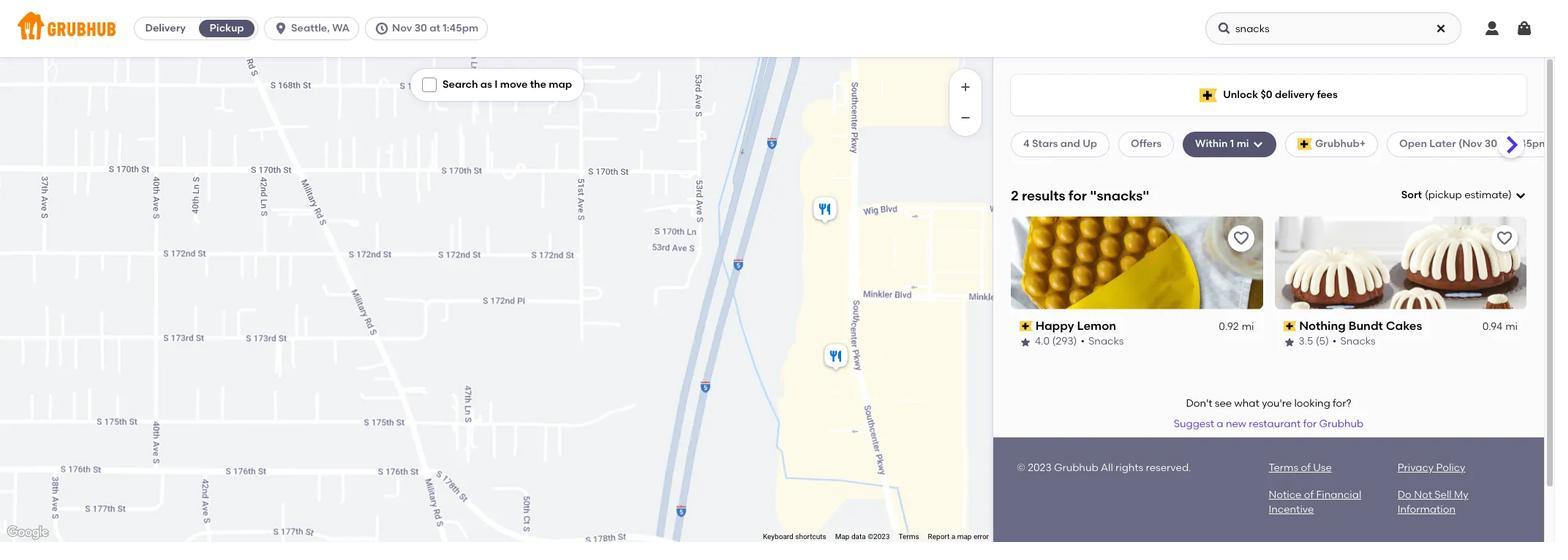 Task type: locate. For each thing, give the bounding box(es) containing it.
offers
[[1131, 138, 1162, 150]]

1 horizontal spatial save this restaurant button
[[1492, 225, 1518, 252]]

for
[[1069, 187, 1087, 204], [1304, 418, 1317, 430]]

a right 'report'
[[952, 533, 956, 541]]

0 vertical spatial grubhub plus flag logo image
[[1200, 88, 1218, 102]]

new
[[1226, 418, 1247, 430]]

svg image
[[425, 81, 434, 89], [1515, 190, 1527, 201]]

1 vertical spatial at
[[1500, 138, 1511, 150]]

i
[[495, 78, 498, 91]]

plus icon image
[[958, 80, 973, 94]]

1 horizontal spatial at
[[1500, 138, 1511, 150]]

1 horizontal spatial save this restaurant image
[[1496, 230, 1514, 247]]

2 save this restaurant button from the left
[[1492, 225, 1518, 252]]

• right (5)
[[1333, 335, 1337, 348]]

grubhub
[[1319, 418, 1364, 430], [1054, 462, 1099, 474]]

terms up notice
[[1269, 462, 1299, 474]]

0 horizontal spatial save this restaurant image
[[1232, 230, 1250, 247]]

1 vertical spatial of
[[1304, 488, 1314, 501]]

0 vertical spatial a
[[1217, 418, 1224, 430]]

terms link
[[899, 533, 919, 541]]

1 horizontal spatial for
[[1304, 418, 1317, 430]]

grubhub plus flag logo image
[[1200, 88, 1218, 102], [1298, 139, 1312, 150]]

mi right 1
[[1237, 138, 1249, 150]]

save this restaurant button
[[1228, 225, 1254, 252], [1492, 225, 1518, 252]]

star icon image down subscription pass icon
[[1284, 336, 1295, 348]]

1 horizontal spatial a
[[1217, 418, 1224, 430]]

2023
[[1028, 462, 1052, 474]]

star icon image down subscription pass image
[[1020, 336, 1032, 348]]

grubhub+
[[1315, 138, 1366, 150]]

• snacks for lemon
[[1081, 335, 1124, 348]]

2 snacks from the left
[[1341, 335, 1376, 348]]

snacks
[[1089, 335, 1124, 348], [1341, 335, 1376, 348]]

1 • snacks from the left
[[1081, 335, 1124, 348]]

happy lemon image
[[811, 194, 840, 226]]

0 horizontal spatial terms
[[899, 533, 919, 541]]

mi for happy lemon
[[1242, 321, 1254, 333]]

move
[[500, 78, 528, 91]]

of left use
[[1301, 462, 1311, 474]]

main navigation navigation
[[0, 0, 1555, 57]]

• down happy lemon
[[1081, 335, 1085, 348]]

mi right 0.94
[[1506, 321, 1518, 333]]

1 star icon image from the left
[[1020, 336, 1032, 348]]

0 horizontal spatial save this restaurant button
[[1228, 225, 1254, 252]]

save this restaurant image
[[1232, 230, 1250, 247], [1496, 230, 1514, 247]]

0 vertical spatial of
[[1301, 462, 1311, 474]]

data
[[852, 533, 866, 541]]

error
[[974, 533, 989, 541]]

mi for nothing bundt cakes
[[1506, 321, 1518, 333]]

30
[[415, 22, 427, 34], [1485, 138, 1498, 150]]

looking
[[1295, 397, 1331, 410]]

svg image left search
[[425, 81, 434, 89]]

at inside button
[[430, 22, 440, 34]]

nov 30 at 1:45pm
[[392, 22, 479, 34]]

seattle, wa
[[291, 22, 350, 34]]

snacks down nothing bundt cakes
[[1341, 335, 1376, 348]]

cakes
[[1386, 319, 1422, 333]]

0 vertical spatial for
[[1069, 187, 1087, 204]]

1 horizontal spatial snacks
[[1341, 335, 1376, 348]]

nothing bundt cakes
[[1299, 319, 1422, 333]]

0 vertical spatial 30
[[415, 22, 427, 34]]

0 horizontal spatial star icon image
[[1020, 336, 1032, 348]]

save this restaurant image for happy lemon
[[1232, 230, 1250, 247]]

•
[[1081, 335, 1085, 348], [1333, 335, 1337, 348]]

1:45pm
[[443, 22, 479, 34]]

of for notice
[[1304, 488, 1314, 501]]

1 save this restaurant button from the left
[[1228, 225, 1254, 252]]

0 horizontal spatial grubhub
[[1054, 462, 1099, 474]]

star icon image for happy lemon
[[1020, 336, 1032, 348]]

1 vertical spatial for
[[1304, 418, 1317, 430]]

terms
[[1269, 462, 1299, 474], [899, 533, 919, 541]]

30 right (nov
[[1485, 138, 1498, 150]]

terms of use link
[[1269, 462, 1332, 474]]

grubhub plus flag logo image left unlock
[[1200, 88, 1218, 102]]

1 vertical spatial grubhub plus flag logo image
[[1298, 139, 1312, 150]]

2 • snacks from the left
[[1333, 335, 1376, 348]]

snacks down lemon
[[1089, 335, 1124, 348]]

nov
[[392, 22, 412, 34]]

suggest
[[1174, 418, 1214, 430]]

0.92
[[1219, 321, 1239, 333]]

0 horizontal spatial svg image
[[425, 81, 434, 89]]

0 horizontal spatial for
[[1069, 187, 1087, 204]]

2
[[1011, 187, 1019, 204]]

1 horizontal spatial • snacks
[[1333, 335, 1376, 348]]

0 vertical spatial terms
[[1269, 462, 1299, 474]]

1 horizontal spatial 30
[[1485, 138, 1498, 150]]

(
[[1425, 189, 1429, 201]]

shortcuts
[[795, 533, 826, 541]]

3.5 (5)
[[1299, 335, 1329, 348]]

privacy policy link
[[1398, 462, 1466, 474]]

don't see what you're looking for?
[[1186, 397, 1352, 410]]

0 horizontal spatial 30
[[415, 22, 427, 34]]

1 horizontal spatial •
[[1333, 335, 1337, 348]]

suggest a new restaurant for grubhub
[[1174, 418, 1364, 430]]

a inside button
[[1217, 418, 1224, 430]]

sort
[[1402, 189, 1422, 201]]

star icon image
[[1020, 336, 1032, 348], [1284, 336, 1295, 348]]

svg image inside seattle, wa button
[[274, 21, 288, 36]]

star icon image for nothing bundt cakes
[[1284, 336, 1295, 348]]

at left 1:45pm)
[[1500, 138, 1511, 150]]

stars
[[1032, 138, 1058, 150]]

1 vertical spatial map
[[957, 533, 972, 541]]

1 horizontal spatial star icon image
[[1284, 336, 1295, 348]]

up
[[1083, 138, 1097, 150]]

notice of financial incentive
[[1269, 488, 1362, 516]]

grubhub down for?
[[1319, 418, 1364, 430]]

financial
[[1317, 488, 1362, 501]]

and
[[1061, 138, 1080, 150]]

30 right nov
[[415, 22, 427, 34]]

notice of financial incentive link
[[1269, 488, 1362, 516]]

terms left 'report'
[[899, 533, 919, 541]]

snacks for bundt
[[1341, 335, 1376, 348]]

1 horizontal spatial grubhub plus flag logo image
[[1298, 139, 1312, 150]]

None field
[[1402, 188, 1527, 203]]

grubhub inside button
[[1319, 418, 1364, 430]]

(293)
[[1052, 335, 1077, 348]]

mi right 0.92
[[1242, 321, 1254, 333]]

1 vertical spatial a
[[952, 533, 956, 541]]

wa
[[332, 22, 350, 34]]

0 vertical spatial map
[[549, 78, 572, 91]]

of
[[1301, 462, 1311, 474], [1304, 488, 1314, 501]]

save this restaurant button for nothing bundt cakes
[[1492, 225, 1518, 252]]

for right results at the right top
[[1069, 187, 1087, 204]]

lemon
[[1077, 319, 1116, 333]]

2 star icon image from the left
[[1284, 336, 1295, 348]]

at left 1:45pm
[[430, 22, 440, 34]]

0 vertical spatial grubhub
[[1319, 418, 1364, 430]]

1 save this restaurant image from the left
[[1232, 230, 1250, 247]]

© 2023 grubhub all rights reserved.
[[1017, 462, 1192, 474]]

2 • from the left
[[1333, 335, 1337, 348]]

0 vertical spatial at
[[430, 22, 440, 34]]

of inside the notice of financial incentive
[[1304, 488, 1314, 501]]

for down looking
[[1304, 418, 1317, 430]]

1
[[1230, 138, 1234, 150]]

1 horizontal spatial terms
[[1269, 462, 1299, 474]]

none field containing sort
[[1402, 188, 1527, 203]]

1 horizontal spatial svg image
[[1515, 190, 1527, 201]]

keyboard
[[763, 533, 794, 541]]

1 horizontal spatial grubhub
[[1319, 418, 1364, 430]]

svg image
[[1484, 20, 1501, 37], [1516, 20, 1533, 37], [274, 21, 288, 36], [375, 21, 389, 36], [1217, 21, 1232, 36], [1435, 23, 1447, 34], [1252, 139, 1264, 150]]

• snacks down lemon
[[1081, 335, 1124, 348]]

0 horizontal spatial •
[[1081, 335, 1085, 348]]

grubhub plus flag logo image left grubhub+
[[1298, 139, 1312, 150]]

a for suggest
[[1217, 418, 1224, 430]]

for?
[[1333, 397, 1352, 410]]

0 vertical spatial svg image
[[425, 81, 434, 89]]

map right 'the'
[[549, 78, 572, 91]]

later
[[1430, 138, 1456, 150]]

1 vertical spatial terms
[[899, 533, 919, 541]]

at
[[430, 22, 440, 34], [1500, 138, 1511, 150]]

sort ( pickup estimate )
[[1402, 189, 1512, 201]]

0 horizontal spatial • snacks
[[1081, 335, 1124, 348]]

1 snacks from the left
[[1089, 335, 1124, 348]]

as
[[481, 78, 492, 91]]

nov 30 at 1:45pm button
[[365, 17, 494, 40]]

0.94 mi
[[1483, 321, 1518, 333]]

report a map error link
[[928, 533, 989, 541]]

map left error
[[957, 533, 972, 541]]

reserved.
[[1146, 462, 1192, 474]]

• snacks down nothing bundt cakes
[[1333, 335, 1376, 348]]

svg image right )
[[1515, 190, 1527, 201]]

information
[[1398, 503, 1456, 516]]

0 horizontal spatial a
[[952, 533, 956, 541]]

happy lemon logo image
[[1011, 216, 1263, 309]]

of up incentive
[[1304, 488, 1314, 501]]

nothing bundt cakes logo image
[[1275, 216, 1527, 309]]

0 horizontal spatial at
[[430, 22, 440, 34]]

• for happy
[[1081, 335, 1085, 348]]

2 save this restaurant image from the left
[[1496, 230, 1514, 247]]

0 horizontal spatial snacks
[[1089, 335, 1124, 348]]

snacks for lemon
[[1089, 335, 1124, 348]]

0.94
[[1483, 321, 1503, 333]]

suggest a new restaurant for grubhub button
[[1167, 411, 1370, 438]]

grubhub left the all
[[1054, 462, 1099, 474]]

1 • from the left
[[1081, 335, 1085, 348]]

0.92 mi
[[1219, 321, 1254, 333]]

0 horizontal spatial grubhub plus flag logo image
[[1200, 88, 1218, 102]]

• snacks
[[1081, 335, 1124, 348], [1333, 335, 1376, 348]]

subscription pass image
[[1284, 321, 1297, 331]]

a
[[1217, 418, 1224, 430], [952, 533, 956, 541]]

a left new
[[1217, 418, 1224, 430]]



Task type: vqa. For each thing, say whether or not it's contained in the screenshot.
Financial
yes



Task type: describe. For each thing, give the bounding box(es) containing it.
Search for food, convenience, alcohol... search field
[[1206, 12, 1462, 45]]

policy
[[1437, 462, 1466, 474]]

save this restaurant image for nothing bundt cakes
[[1496, 230, 1514, 247]]

within 1 mi
[[1196, 138, 1249, 150]]

incentive
[[1269, 503, 1314, 516]]

pickup
[[1429, 189, 1462, 201]]

keyboard shortcuts button
[[763, 532, 826, 542]]

all
[[1101, 462, 1113, 474]]

seattle, wa button
[[264, 17, 365, 40]]

of for terms
[[1301, 462, 1311, 474]]

estimate
[[1465, 189, 1509, 201]]

seattle,
[[291, 22, 330, 34]]

1 horizontal spatial map
[[957, 533, 972, 541]]

4 stars and up
[[1024, 138, 1097, 150]]

privacy
[[1398, 462, 1434, 474]]

unlock
[[1223, 88, 1258, 101]]

grubhub plus flag logo image for unlock $0 delivery fees
[[1200, 88, 1218, 102]]

what
[[1235, 397, 1260, 410]]

(nov
[[1459, 138, 1483, 150]]

)
[[1509, 189, 1512, 201]]

nothing bundt cakes image
[[822, 341, 851, 373]]

a for report
[[952, 533, 956, 541]]

open later (nov 30 at 1:45pm)
[[1400, 138, 1553, 150]]

1 vertical spatial grubhub
[[1054, 462, 1099, 474]]

map data ©2023
[[835, 533, 890, 541]]

my
[[1454, 488, 1469, 501]]

map region
[[0, 22, 1080, 542]]

pickup button
[[196, 17, 258, 40]]

see
[[1215, 397, 1232, 410]]

do not sell my information
[[1398, 488, 1469, 516]]

3.5
[[1299, 335, 1314, 348]]

• snacks for bundt
[[1333, 335, 1376, 348]]

you're
[[1262, 397, 1292, 410]]

1:45pm)
[[1513, 138, 1553, 150]]

• for nothing
[[1333, 335, 1337, 348]]

2 results for "snacks"
[[1011, 187, 1150, 204]]

the
[[530, 78, 547, 91]]

minus icon image
[[958, 110, 973, 125]]

report
[[928, 533, 950, 541]]

30 inside the nov 30 at 1:45pm button
[[415, 22, 427, 34]]

privacy policy
[[1398, 462, 1466, 474]]

bundt
[[1349, 319, 1383, 333]]

keyboard shortcuts
[[763, 533, 826, 541]]

$0
[[1261, 88, 1273, 101]]

delivery
[[1275, 88, 1315, 101]]

grubhub plus flag logo image for grubhub+
[[1298, 139, 1312, 150]]

unlock $0 delivery fees
[[1223, 88, 1338, 101]]

4.0 (293)
[[1035, 335, 1077, 348]]

terms for terms of use
[[1269, 462, 1299, 474]]

(5)
[[1316, 335, 1329, 348]]

use
[[1313, 462, 1332, 474]]

1 vertical spatial 30
[[1485, 138, 1498, 150]]

delivery
[[145, 22, 186, 34]]

0 horizontal spatial map
[[549, 78, 572, 91]]

for inside suggest a new restaurant for grubhub button
[[1304, 418, 1317, 430]]

notice
[[1269, 488, 1302, 501]]

restaurant
[[1249, 418, 1301, 430]]

save this restaurant button for happy lemon
[[1228, 225, 1254, 252]]

delivery button
[[135, 17, 196, 40]]

"snacks"
[[1090, 187, 1150, 204]]

open
[[1400, 138, 1427, 150]]

map
[[835, 533, 850, 541]]

terms of use
[[1269, 462, 1332, 474]]

search as i move the map
[[443, 78, 572, 91]]

do not sell my information link
[[1398, 488, 1469, 516]]

rights
[[1116, 462, 1144, 474]]

don't
[[1186, 397, 1213, 410]]

google image
[[4, 523, 52, 542]]

1 vertical spatial svg image
[[1515, 190, 1527, 201]]

©
[[1017, 462, 1026, 474]]

nothing
[[1299, 319, 1346, 333]]

subscription pass image
[[1020, 321, 1033, 331]]

fees
[[1317, 88, 1338, 101]]

happy
[[1036, 319, 1074, 333]]

©2023
[[868, 533, 890, 541]]

happy lemon
[[1036, 319, 1116, 333]]

sell
[[1435, 488, 1452, 501]]

not
[[1414, 488, 1432, 501]]

svg image inside the nov 30 at 1:45pm button
[[375, 21, 389, 36]]

report a map error
[[928, 533, 989, 541]]

within
[[1196, 138, 1228, 150]]

do
[[1398, 488, 1412, 501]]

terms for terms "link"
[[899, 533, 919, 541]]

pickup
[[210, 22, 244, 34]]



